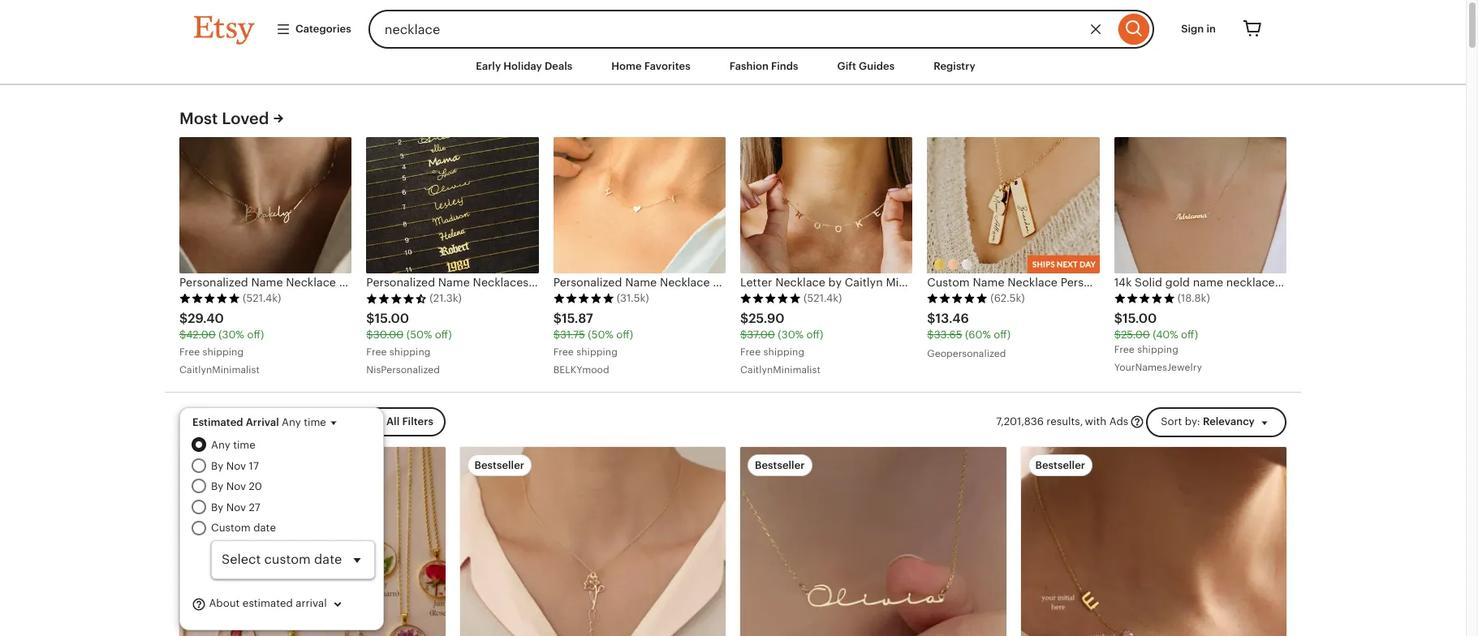 Task type: describe. For each thing, give the bounding box(es) containing it.
menu bar containing early holiday deals
[[165, 49, 1301, 85]]

ads
[[1109, 416, 1128, 428]]

about estimated arrival button
[[192, 589, 358, 620]]

product video element for third the 'bestseller' link from the right
[[460, 447, 726, 636]]

nov for 27
[[226, 502, 246, 514]]

free for $ 15.00 $ 25.00 (40% off) free shipping yournamesjewelry
[[1114, 344, 1135, 356]]

4.5 out of 5 stars image
[[366, 293, 427, 304]]

25.90
[[749, 311, 785, 327]]

5 out of 5 stars image for 15.00
[[1114, 293, 1175, 304]]

37.00
[[747, 329, 775, 341]]

by:
[[1185, 416, 1200, 428]]

(30% for 25.90
[[778, 329, 804, 341]]

fashion finds
[[729, 60, 798, 72]]

sort by: relevancy
[[1161, 416, 1255, 428]]

free for $ 15.87 $ 31.75 (50% off) free shipping belkymood
[[553, 347, 574, 358]]

by nov 20
[[211, 481, 262, 493]]

gift guides link
[[825, 52, 907, 81]]

belkymood
[[553, 365, 609, 376]]

4 bestseller from the left
[[1035, 459, 1085, 471]]

home favorites link
[[599, 52, 703, 81]]

date
[[253, 522, 276, 534]]

shipping for $ 29.40 $ 42.00 (30% off) free shipping caitlynminimalist
[[203, 347, 244, 358]]

relevancy
[[1203, 416, 1255, 428]]

categories button
[[264, 15, 363, 44]]

estimated
[[243, 598, 293, 610]]

categories
[[295, 23, 351, 35]]

by nov 17
[[211, 460, 259, 472]]

(521.4k) for 29.40
[[243, 293, 281, 305]]

loved
[[222, 110, 269, 127]]

shipping for $ 15.87 $ 31.75 (50% off) free shipping belkymood
[[576, 347, 618, 358]]

any inside select an estimated delivery date option group
[[211, 439, 230, 451]]

estimated
[[192, 416, 243, 429]]

by for by nov 27
[[211, 502, 223, 514]]

7,201,836 results,
[[996, 416, 1083, 428]]

product video element for 3rd the 'bestseller' link
[[740, 447, 1006, 636]]

bestseller for the "birth month flower necklace, stainless steel real dried flower necklaces, gift for plant lady, birthday gift, gift for mom, christmas gift." image on the left of the page
[[194, 459, 244, 471]]

custom name necklace personalized gift for women mama necklace for mom engraved gifts handmade jewelry wedding unique holiday gift for her image
[[927, 137, 1100, 274]]

estimated arrival any time
[[192, 416, 326, 429]]

free for $ 29.40 $ 42.00 (30% off) free shipping caitlynminimalist
[[179, 347, 200, 358]]

(60%
[[965, 329, 991, 341]]

guides
[[859, 60, 895, 72]]

custom date
[[211, 522, 276, 534]]

all
[[386, 416, 400, 428]]

by nov 27
[[211, 502, 260, 514]]

(521.4k) for 25.90
[[804, 293, 842, 305]]

5 out of 5 stars image for 25.90
[[740, 293, 801, 304]]

off) for $ 15.00 $ 25.00 (40% off) free shipping yournamesjewelry
[[1181, 329, 1198, 341]]

early holiday deals
[[476, 60, 572, 72]]

name necklace with birth flower, flower name necklace, minimalist silver name flower necklace, 14k custom name necklace with birth flower image
[[460, 447, 726, 636]]

free for $ 15.00 $ 30.00 (50% off) free shipping nispersonalized
[[366, 347, 387, 358]]

by nov 20 link
[[211, 479, 375, 495]]

$ 15.00 $ 25.00 (40% off) free shipping yournamesjewelry
[[1114, 311, 1202, 374]]

with
[[1085, 416, 1107, 428]]

15.00 for 25.00
[[1122, 311, 1157, 327]]

any time link
[[211, 438, 375, 454]]

home
[[611, 60, 642, 72]]

13.46
[[935, 311, 969, 327]]

$ 15.87 $ 31.75 (50% off) free shipping belkymood
[[553, 311, 633, 376]]

fashion finds link
[[717, 52, 811, 81]]

$ 15.00 $ 30.00 (50% off) free shipping nispersonalized
[[366, 311, 452, 376]]

personalized name necklaces, personalized name necklaces , script name necklaces, black friday sale , gift for her , persoanlized gift image
[[366, 137, 539, 274]]

25.00
[[1121, 329, 1150, 341]]

$ 29.40 $ 42.00 (30% off) free shipping caitlynminimalist
[[179, 311, 264, 376]]

arrival
[[246, 416, 279, 429]]

free for $ 25.90 $ 37.00 (30% off) free shipping caitlynminimalist
[[740, 347, 761, 358]]

5 out of 5 stars image for 15.87
[[553, 293, 614, 304]]

gift
[[837, 60, 856, 72]]

(50% for 15.87
[[588, 329, 613, 341]]

5 out of 5 stars image for 13.46
[[927, 293, 988, 304]]

select an estimated delivery date option group
[[192, 438, 375, 579]]

with ads
[[1085, 416, 1128, 428]]

sign
[[1181, 23, 1204, 35]]

yournamesjewelry
[[1114, 362, 1202, 374]]

product video element for fourth the 'bestseller' link from the right
[[179, 447, 445, 636]]

bestseller for name necklace with birth flower, flower name necklace, minimalist silver name flower necklace, 14k custom name necklace with birth flower image
[[474, 459, 524, 471]]

sideways initial birthstone necklace,  dainty letter necklace, personalized necklace, birthday gifts for her image
[[1021, 447, 1287, 636]]

holiday
[[503, 60, 542, 72]]

shipping for $ 15.00 $ 30.00 (50% off) free shipping nispersonalized
[[389, 347, 431, 358]]

(21.3k)
[[430, 293, 462, 305]]

gift guides
[[837, 60, 895, 72]]

$ 25.90 $ 37.00 (30% off) free shipping caitlynminimalist
[[740, 311, 823, 376]]

14k solid gold name necklace , personalized name necklace , gold name necklace , personalized jewelry , personalized gift , christmas gift image
[[1114, 137, 1286, 274]]

registry link
[[921, 52, 988, 81]]

favorites
[[644, 60, 690, 72]]



Task type: locate. For each thing, give the bounding box(es) containing it.
3 bestseller link from the left
[[740, 447, 1006, 636]]

filters
[[402, 416, 433, 428]]

menu bar
[[165, 49, 1301, 85]]

off) for $ 29.40 $ 42.00 (30% off) free shipping caitlynminimalist
[[247, 329, 264, 341]]

3 bestseller from the left
[[755, 459, 805, 471]]

31.75
[[560, 329, 585, 341]]

off) down "(21.3k)" at the top of the page
[[435, 329, 452, 341]]

1 by from the top
[[211, 460, 223, 472]]

(521.4k) up $ 25.90 $ 37.00 (30% off) free shipping caitlynminimalist
[[804, 293, 842, 305]]

caitlynminimalist for 25.90
[[740, 365, 820, 376]]

2 15.00 from the left
[[1122, 311, 1157, 327]]

(30% down 25.90
[[778, 329, 804, 341]]

free inside "$ 29.40 $ 42.00 (30% off) free shipping caitlynminimalist"
[[179, 347, 200, 358]]

20
[[249, 481, 262, 493]]

(62.5k)
[[991, 293, 1025, 305]]

5 out of 5 stars image up 25.00
[[1114, 293, 1175, 304]]

any up the any time link
[[282, 416, 301, 429]]

1 15.00 from the left
[[375, 311, 409, 327]]

15.00 inside $ 15.00 $ 30.00 (50% off) free shipping nispersonalized
[[375, 311, 409, 327]]

caitlynminimalist
[[179, 365, 260, 376], [740, 365, 820, 376]]

2 bestseller from the left
[[474, 459, 524, 471]]

free down the 37.00
[[740, 347, 761, 358]]

5 out of 5 stars image up 13.46
[[927, 293, 988, 304]]

15.00 up 25.00
[[1122, 311, 1157, 327]]

(50% inside "$ 15.87 $ 31.75 (50% off) free shipping belkymood"
[[588, 329, 613, 341]]

5 out of 5 stars image up 25.90
[[740, 293, 801, 304]]

deals
[[545, 60, 572, 72]]

about estimated arrival
[[206, 598, 327, 610]]

(18.8k)
[[1177, 293, 1210, 305]]

1 horizontal spatial any
[[282, 416, 301, 429]]

1 (521.4k) from the left
[[243, 293, 281, 305]]

off) right the (40% in the bottom right of the page
[[1181, 329, 1198, 341]]

(521.4k)
[[243, 293, 281, 305], [804, 293, 842, 305]]

nov left the 20
[[226, 481, 246, 493]]

(30% down 29.40
[[219, 329, 244, 341]]

home favorites
[[611, 60, 690, 72]]

off) right 42.00
[[247, 329, 264, 341]]

geopersonalized
[[927, 348, 1006, 360]]

free
[[1114, 344, 1135, 356], [179, 347, 200, 358], [366, 347, 387, 358], [553, 347, 574, 358], [740, 347, 761, 358]]

1 off) from the left
[[247, 329, 264, 341]]

shipping down the (40% in the bottom right of the page
[[1137, 344, 1179, 356]]

15.00
[[375, 311, 409, 327], [1122, 311, 1157, 327]]

off) inside $ 25.90 $ 37.00 (30% off) free shipping caitlynminimalist
[[806, 329, 823, 341]]

free inside $ 25.90 $ 37.00 (30% off) free shipping caitlynminimalist
[[740, 347, 761, 358]]

off) inside $ 15.00 $ 30.00 (50% off) free shipping nispersonalized
[[435, 329, 452, 341]]

time up the any time link
[[304, 416, 326, 429]]

1 vertical spatial by
[[211, 481, 223, 493]]

6 off) from the left
[[1181, 329, 1198, 341]]

2 (30% from the left
[[778, 329, 804, 341]]

letter necklace by caitlyn minimalist • name necklace • perfect for your minimalist look • gifts for mom • christmas gift for her • nm54f77 image
[[740, 137, 913, 274]]

2 by from the top
[[211, 481, 223, 493]]

off) right (60%
[[994, 329, 1011, 341]]

0 horizontal spatial (50%
[[406, 329, 432, 341]]

1 (50% from the left
[[406, 329, 432, 341]]

off) inside $ 15.00 $ 25.00 (40% off) free shipping yournamesjewelry
[[1181, 329, 1198, 341]]

2 product video element from the left
[[460, 447, 726, 636]]

(40%
[[1153, 329, 1178, 341]]

nispersonalized
[[366, 365, 440, 376]]

nov left 17
[[226, 460, 246, 472]]

(50% inside $ 15.00 $ 30.00 (50% off) free shipping nispersonalized
[[406, 329, 432, 341]]

17
[[249, 460, 259, 472]]

3 product video element from the left
[[740, 447, 1006, 636]]

nov for 20
[[226, 481, 246, 493]]

2 nov from the top
[[226, 481, 246, 493]]

2 vertical spatial by
[[211, 502, 223, 514]]

caitlynminimalist inside $ 25.90 $ 37.00 (30% off) free shipping caitlynminimalist
[[740, 365, 820, 376]]

2 caitlynminimalist from the left
[[740, 365, 820, 376]]

(30% for 29.40
[[219, 329, 244, 341]]

early
[[476, 60, 501, 72]]

2 (50% from the left
[[588, 329, 613, 341]]

3 off) from the left
[[616, 329, 633, 341]]

1 bestseller from the left
[[194, 459, 244, 471]]

1 (30% from the left
[[219, 329, 244, 341]]

all filters button
[[357, 408, 446, 437]]

most loved link
[[179, 107, 287, 130]]

15.00 for 30.00
[[375, 311, 409, 327]]

14k solid gold name necklace, personalized jewelry, personalized gift, initial name necklace, gold name necklace, christmas gift, moms image
[[740, 447, 1006, 636]]

0 vertical spatial by
[[211, 460, 223, 472]]

by down any time
[[211, 460, 223, 472]]

shipping up nispersonalized
[[389, 347, 431, 358]]

5 out of 5 stars image for 29.40
[[179, 293, 240, 304]]

off) inside the $ 13.46 $ 33.65 (60% off) geopersonalized
[[994, 329, 1011, 341]]

5 5 out of 5 stars image from the left
[[1114, 293, 1175, 304]]

shipping
[[1137, 344, 1179, 356], [203, 347, 244, 358], [389, 347, 431, 358], [576, 347, 618, 358], [763, 347, 805, 358]]

1 horizontal spatial 15.00
[[1122, 311, 1157, 327]]

finds
[[771, 60, 798, 72]]

1 horizontal spatial (50%
[[588, 329, 613, 341]]

0 horizontal spatial (30%
[[219, 329, 244, 341]]

5 off) from the left
[[994, 329, 1011, 341]]

0 horizontal spatial product video element
[[179, 447, 445, 636]]

time
[[304, 416, 326, 429], [233, 439, 256, 451]]

most
[[179, 110, 218, 127]]

(50% right 30.00
[[406, 329, 432, 341]]

2 (521.4k) from the left
[[804, 293, 842, 305]]

off) for $ 25.90 $ 37.00 (30% off) free shipping caitlynminimalist
[[806, 329, 823, 341]]

caitlynminimalist down the 37.00
[[740, 365, 820, 376]]

free inside "$ 15.87 $ 31.75 (50% off) free shipping belkymood"
[[553, 347, 574, 358]]

4 bestseller link from the left
[[1021, 447, 1287, 636]]

most loved
[[179, 110, 269, 127]]

1 horizontal spatial (521.4k)
[[804, 293, 842, 305]]

shipping inside "$ 29.40 $ 42.00 (30% off) free shipping caitlynminimalist"
[[203, 347, 244, 358]]

free down 42.00
[[179, 347, 200, 358]]

15.00 inside $ 15.00 $ 25.00 (40% off) free shipping yournamesjewelry
[[1122, 311, 1157, 327]]

personalized name necklace - initial necklace - letter necklace - custom necklace - wife gifts - gifts for mom - minimalist- christmas  gift image
[[553, 137, 726, 274]]

1 vertical spatial any
[[211, 439, 230, 451]]

(50% for 15.00
[[406, 329, 432, 341]]

shipping inside $ 25.90 $ 37.00 (30% off) free shipping caitlynminimalist
[[763, 347, 805, 358]]

free down 25.00
[[1114, 344, 1135, 356]]

5 out of 5 stars image up 29.40
[[179, 293, 240, 304]]

off) inside "$ 29.40 $ 42.00 (30% off) free shipping caitlynminimalist"
[[247, 329, 264, 341]]

in
[[1207, 23, 1216, 35]]

free down 30.00
[[366, 347, 387, 358]]

2 off) from the left
[[435, 329, 452, 341]]

1 nov from the top
[[226, 460, 246, 472]]

by down by nov 17
[[211, 481, 223, 493]]

0 horizontal spatial caitlynminimalist
[[179, 365, 260, 376]]

by for by nov 20
[[211, 481, 223, 493]]

None search field
[[368, 10, 1154, 49]]

5 out of 5 stars image
[[179, 293, 240, 304], [553, 293, 614, 304], [740, 293, 801, 304], [927, 293, 988, 304], [1114, 293, 1175, 304]]

sign in button
[[1169, 15, 1228, 44]]

time up by nov 17
[[233, 439, 256, 451]]

any time
[[211, 439, 256, 451]]

banner
[[165, 0, 1301, 49]]

0 vertical spatial any
[[282, 416, 301, 429]]

off) for $ 15.00 $ 30.00 (50% off) free shipping nispersonalized
[[435, 329, 452, 341]]

5 out of 5 stars image up 15.87 in the left of the page
[[553, 293, 614, 304]]

shipping inside "$ 15.87 $ 31.75 (50% off) free shipping belkymood"
[[576, 347, 618, 358]]

0 horizontal spatial time
[[233, 439, 256, 451]]

fashion
[[729, 60, 769, 72]]

personalized name necklace by caitlynminimalist • gold name necklace with box chain • perfect gift for her • personalized gift • nm81f91 image
[[179, 137, 352, 274]]

off) inside "$ 15.87 $ 31.75 (50% off) free shipping belkymood"
[[616, 329, 633, 341]]

7,201,836
[[996, 416, 1044, 428]]

caitlynminimalist for 29.40
[[179, 365, 260, 376]]

1 5 out of 5 stars image from the left
[[179, 293, 240, 304]]

by up custom
[[211, 502, 223, 514]]

nov
[[226, 460, 246, 472], [226, 481, 246, 493], [226, 502, 246, 514]]

any
[[282, 416, 301, 429], [211, 439, 230, 451]]

4 off) from the left
[[806, 329, 823, 341]]

1 horizontal spatial product video element
[[460, 447, 726, 636]]

0 vertical spatial time
[[304, 416, 326, 429]]

product video element
[[179, 447, 445, 636], [460, 447, 726, 636], [740, 447, 1006, 636]]

free inside $ 15.00 $ 25.00 (40% off) free shipping yournamesjewelry
[[1114, 344, 1135, 356]]

off) for $ 13.46 $ 33.65 (60% off) geopersonalized
[[994, 329, 1011, 341]]

bestseller for 14k solid gold name necklace, personalized jewelry, personalized gift, initial name necklace, gold name necklace, christmas gift, moms image
[[755, 459, 805, 471]]

0 horizontal spatial (521.4k)
[[243, 293, 281, 305]]

nov for 17
[[226, 460, 246, 472]]

0 horizontal spatial any
[[211, 439, 230, 451]]

15.00 up 30.00
[[375, 311, 409, 327]]

15.87
[[562, 311, 593, 327]]

by nov 27 link
[[211, 500, 375, 516]]

shipping inside $ 15.00 $ 25.00 (40% off) free shipping yournamesjewelry
[[1137, 344, 1179, 356]]

1 horizontal spatial (30%
[[778, 329, 804, 341]]

off) for $ 15.87 $ 31.75 (50% off) free shipping belkymood
[[616, 329, 633, 341]]

(31.5k)
[[617, 293, 649, 305]]

(30% inside $ 25.90 $ 37.00 (30% off) free shipping caitlynminimalist
[[778, 329, 804, 341]]

results,
[[1047, 416, 1083, 428]]

shipping up belkymood
[[576, 347, 618, 358]]

free down the 31.75 at the left bottom of the page
[[553, 347, 574, 358]]

(50%
[[406, 329, 432, 341], [588, 329, 613, 341]]

arrival
[[296, 598, 327, 610]]

4 5 out of 5 stars image from the left
[[927, 293, 988, 304]]

bestseller
[[194, 459, 244, 471], [474, 459, 524, 471], [755, 459, 805, 471], [1035, 459, 1085, 471]]

shipping down the 37.00
[[763, 347, 805, 358]]

29.40
[[188, 311, 224, 327]]

3 by from the top
[[211, 502, 223, 514]]

bestseller link
[[179, 447, 445, 636], [460, 447, 726, 636], [740, 447, 1006, 636], [1021, 447, 1287, 636]]

any down estimated in the bottom of the page
[[211, 439, 230, 451]]

banner containing categories
[[165, 0, 1301, 49]]

2 horizontal spatial product video element
[[740, 447, 1006, 636]]

1 vertical spatial nov
[[226, 481, 246, 493]]

caitlynminimalist inside "$ 29.40 $ 42.00 (30% off) free shipping caitlynminimalist"
[[179, 365, 260, 376]]

Search for anything text field
[[368, 10, 1115, 49]]

2 5 out of 5 stars image from the left
[[553, 293, 614, 304]]

0 horizontal spatial 15.00
[[375, 311, 409, 327]]

by
[[211, 460, 223, 472], [211, 481, 223, 493], [211, 502, 223, 514]]

shipping down 42.00
[[203, 347, 244, 358]]

free inside $ 15.00 $ 30.00 (50% off) free shipping nispersonalized
[[366, 347, 387, 358]]

all filters
[[386, 416, 433, 428]]

birth month flower necklace, stainless steel real dried flower necklaces, gift for plant lady, birthday gift, gift for mom, christmas gift. image
[[179, 447, 445, 636]]

by nov 17 link
[[211, 458, 375, 474]]

42.00
[[186, 329, 216, 341]]

1 vertical spatial time
[[233, 439, 256, 451]]

shipping inside $ 15.00 $ 30.00 (50% off) free shipping nispersonalized
[[389, 347, 431, 358]]

27
[[249, 502, 260, 514]]

caitlynminimalist down 42.00
[[179, 365, 260, 376]]

off)
[[247, 329, 264, 341], [435, 329, 452, 341], [616, 329, 633, 341], [806, 329, 823, 341], [994, 329, 1011, 341], [1181, 329, 1198, 341]]

2 bestseller link from the left
[[460, 447, 726, 636]]

time inside select an estimated delivery date option group
[[233, 439, 256, 451]]

3 nov from the top
[[226, 502, 246, 514]]

1 bestseller link from the left
[[179, 447, 445, 636]]

early holiday deals link
[[464, 52, 585, 81]]

0 vertical spatial nov
[[226, 460, 246, 472]]

33.65
[[934, 329, 962, 341]]

1 product video element from the left
[[179, 447, 445, 636]]

custom
[[211, 522, 251, 534]]

2 vertical spatial nov
[[226, 502, 246, 514]]

30.00
[[373, 329, 404, 341]]

by for by nov 17
[[211, 460, 223, 472]]

1 horizontal spatial caitlynminimalist
[[740, 365, 820, 376]]

off) down (31.5k)
[[616, 329, 633, 341]]

(521.4k) up "$ 29.40 $ 42.00 (30% off) free shipping caitlynminimalist"
[[243, 293, 281, 305]]

shipping for $ 25.90 $ 37.00 (30% off) free shipping caitlynminimalist
[[763, 347, 805, 358]]

(50% right the 31.75 at the left bottom of the page
[[588, 329, 613, 341]]

3 5 out of 5 stars image from the left
[[740, 293, 801, 304]]

1 horizontal spatial time
[[304, 416, 326, 429]]

sort
[[1161, 416, 1182, 428]]

sign in
[[1181, 23, 1216, 35]]

$ 13.46 $ 33.65 (60% off) geopersonalized
[[927, 311, 1011, 360]]

about
[[209, 598, 240, 610]]

(30% inside "$ 29.40 $ 42.00 (30% off) free shipping caitlynminimalist"
[[219, 329, 244, 341]]

shipping for $ 15.00 $ 25.00 (40% off) free shipping yournamesjewelry
[[1137, 344, 1179, 356]]

1 caitlynminimalist from the left
[[179, 365, 260, 376]]

$
[[179, 311, 188, 327], [366, 311, 375, 327], [553, 311, 562, 327], [740, 311, 749, 327], [927, 311, 935, 327], [1114, 311, 1122, 327], [179, 329, 186, 341], [366, 329, 373, 341], [553, 329, 560, 341], [740, 329, 747, 341], [927, 329, 934, 341], [1114, 329, 1121, 341]]

off) right the 37.00
[[806, 329, 823, 341]]

nov left 27
[[226, 502, 246, 514]]

registry
[[934, 60, 975, 72]]



Task type: vqa. For each thing, say whether or not it's contained in the screenshot.
"BY" in the By Nov 17 link
yes



